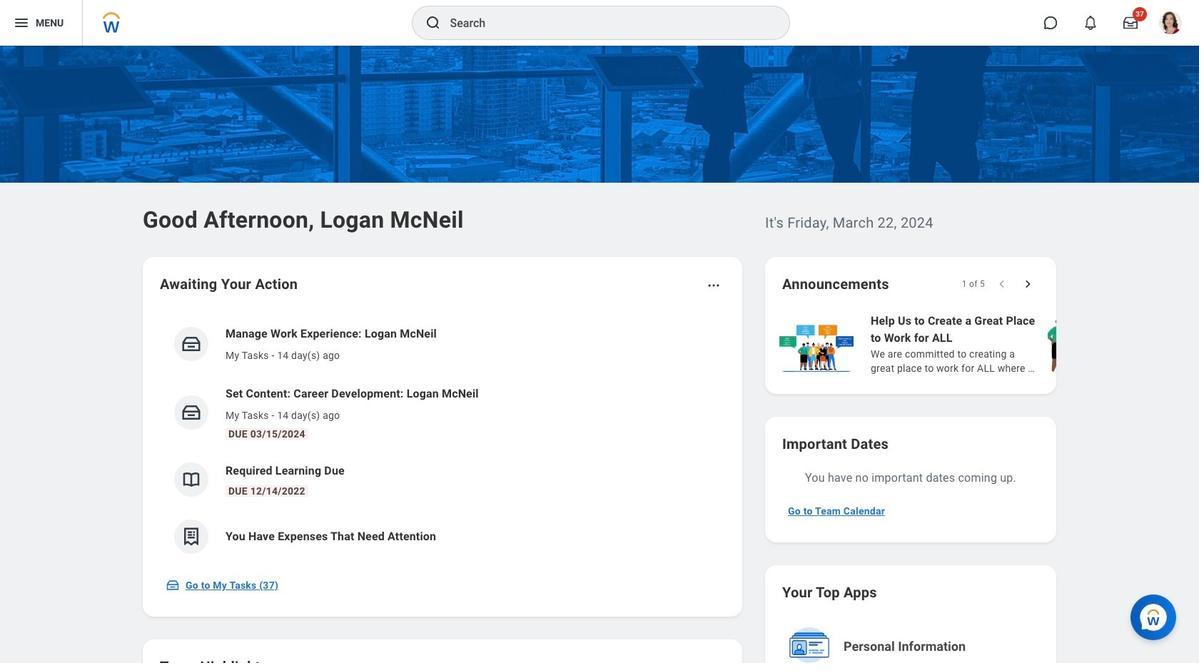 Task type: describe. For each thing, give the bounding box(es) containing it.
search image
[[425, 14, 442, 31]]

notifications large image
[[1084, 16, 1098, 30]]

0 horizontal spatial list
[[160, 314, 726, 566]]

related actions image
[[707, 279, 721, 293]]

1 vertical spatial inbox image
[[166, 578, 180, 593]]

chevron left small image
[[996, 277, 1010, 291]]

book open image
[[181, 469, 202, 491]]

dashboard expenses image
[[181, 526, 202, 548]]

inbox image
[[181, 402, 202, 424]]



Task type: locate. For each thing, give the bounding box(es) containing it.
status
[[962, 279, 986, 290]]

profile logan mcneil image
[[1160, 11, 1183, 37]]

0 horizontal spatial inbox image
[[166, 578, 180, 593]]

1 horizontal spatial inbox image
[[181, 334, 202, 355]]

0 vertical spatial inbox image
[[181, 334, 202, 355]]

list
[[777, 311, 1200, 377], [160, 314, 726, 566]]

main content
[[0, 46, 1200, 663]]

justify image
[[13, 14, 30, 31]]

banner
[[0, 0, 1200, 46]]

inbox large image
[[1124, 16, 1138, 30]]

chevron right small image
[[1021, 277, 1036, 291]]

inbox image
[[181, 334, 202, 355], [166, 578, 180, 593]]

Search Workday  search field
[[450, 7, 760, 39]]

1 horizontal spatial list
[[777, 311, 1200, 377]]



Task type: vqa. For each thing, say whether or not it's contained in the screenshot.
justify icon
yes



